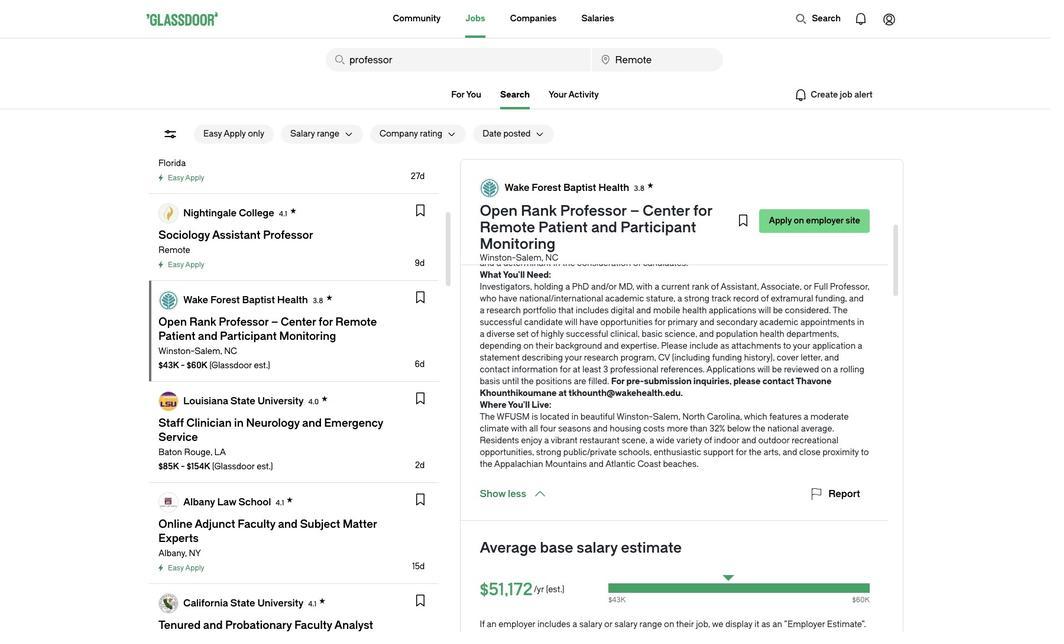 Task type: describe. For each thing, give the bounding box(es) containing it.
search inside search button
[[812, 14, 841, 24]]

an up job
[[487, 620, 497, 630]]

forest inside the center for remote patient and participant monitoring and the wfusm provide a unique opportunity for conducting research at scale through our evolving integrated healthcare system, which is currently caring for more than seven million patients in illinois, georgia, alabama, wisconsin, and the carolinas. the wfusm has a long established and ongoing tradition of excellence in basic and clinical research involving remote patient and participant monitoring, including more than $20 million in annual extramural research support, with recent success in securing over $30 million in additional covid-related funding. remote monitoring activities range from home serology testing during the covid pandemic, to the use of devices to monitor physical movement and activity, arrhythmia, glucose, mental health, and sleep, among others. augmenting these activities is the strong affiliation with the center for healthcare innovation, center for artificial intelligence research, and department of biomedical engineering, all centrally located on the medical school campus. moreover, the recent combination of wake forest baptist health and atrium health has ushered in a phase of unprecedented growth and evolution that will involve the recruitment of over 40 new research-intensive faculty, which includes a strong commitment to growth in the emerging field of remote patient and participant monitoring and will further bolster our commitment to the academic learning health system. this recruitment activity, coupled with an evolving integrated healthcare system, will support a broad program of clinical, translational and population research and is an ideal footprint for accelerating research growth and innovation. the use of digital technology to improve health inequities will be considered an important area of focus and a determinant in the consideration of candidates. what you'll need:
[[746, 164, 771, 174]]

0 horizontal spatial over
[[516, 105, 533, 115]]

important
[[772, 247, 811, 257]]

university for louisiana state university
[[258, 395, 304, 407]]

est.) for university
[[257, 462, 273, 472]]

state for california
[[230, 598, 255, 609]]

the center for remote patient and participant monitoring and the wfusm provide a unique opportunity for conducting research at scale through our evolving integrated healthcare system, which is currently caring for more than seven million patients in illinois, georgia, alabama, wisconsin, and the carolinas. the wfusm has a long established and ongoing tradition of excellence in basic and clinical research involving remote patient and participant monitoring, including more than $20 million in annual extramural research support, with recent success in securing over $30 million in additional covid-related funding. remote monitoring activities range from home serology testing during the covid pandemic, to the use of devices to monitor physical movement and activity, arrhythmia, glucose, mental health, and sleep, among others. augmenting these activities is the strong affiliation with the center for healthcare innovation, center for artificial intelligence research, and department of biomedical engineering, all centrally located on the medical school campus. moreover, the recent combination of wake forest baptist health and atrium health has ushered in a phase of unprecedented growth and evolution that will involve the recruitment of over 40 new research-intensive faculty, which includes a strong commitment to growth in the emerging field of remote patient and participant monitoring and will further bolster our commitment to the academic learning health system. this recruitment activity, coupled with an evolving integrated healthcare system, will support a broad program of clinical, translational and population research and is an ideal footprint for accelerating research growth and innovation. the use of digital technology to improve health inequities will be considered an important area of focus and a determinant in the consideration of candidates. what you'll need:
[[480, 34, 870, 280]]

schools,
[[619, 448, 652, 458]]

the left the arts,
[[749, 448, 762, 458]]

0 horizontal spatial more
[[518, 93, 539, 103]]

inequities
[[648, 247, 686, 257]]

1 vertical spatial million
[[577, 93, 603, 103]]

in up established
[[720, 57, 727, 67]]

devices
[[756, 117, 786, 127]]

easy down florida
[[168, 174, 184, 182]]

in right success
[[838, 93, 845, 103]]

a left rolling
[[834, 365, 838, 375]]

professor,
[[830, 282, 870, 292]]

includes inside the "investigators, holding a phd and/or md, with a current rank of assistant, associate, or full professor, who have national/international academic stature, a strong track record of extramural funding, and a research portfolio that includes digital and mobile health applications will be considered. the successful candidate will have opportunities for primary and secondary academic appointments in a diverse set of highly successful clinical, basic science, and population health departments, depending on their background and expertise. please include as attachments to your application a statement describing your research program, cv (including funding history), cover letter, and contact information for at least 3 professional references. applications will be reviewed on a rolling basis until the positions are filled."
[[576, 306, 609, 316]]

extramural inside the center for remote patient and participant monitoring and the wfusm provide a unique opportunity for conducting research at scale through our evolving integrated healthcare system, which is currently caring for more than seven million patients in illinois, georgia, alabama, wisconsin, and the carolinas. the wfusm has a long established and ongoing tradition of excellence in basic and clinical research involving remote patient and participant monitoring, including more than $20 million in annual extramural research support, with recent success in securing over $30 million in additional covid-related funding. remote monitoring activities range from home serology testing during the covid pandemic, to the use of devices to monitor physical movement and activity, arrhythmia, glucose, mental health, and sleep, among others. augmenting these activities is the strong affiliation with the center for healthcare innovation, center for artificial intelligence research, and department of biomedical engineering, all centrally located on the medical school campus. moreover, the recent combination of wake forest baptist health and atrium health has ushered in a phase of unprecedented growth and evolution that will involve the recruitment of over 40 new research-intensive faculty, which includes a strong commitment to growth in the emerging field of remote patient and participant monitoring and will further bolster our commitment to the academic learning health system. this recruitment activity, coupled with an evolving integrated healthcare system, will support a broad program of clinical, translational and population research and is an ideal footprint for accelerating research growth and innovation. the use of digital technology to improve health inequities will be considered an important area of focus and a determinant in the consideration of candidates. what you'll need:
[[643, 93, 685, 103]]

company rating button
[[370, 125, 443, 144]]

$43k inside winston-salem, nc $43k - $60k (glassdoor est.)
[[158, 361, 179, 371]]

participant inside the center for remote patient and participant monitoring and the wfusm provide a unique opportunity for conducting research at scale through our evolving integrated healthcare system, which is currently caring for more than seven million patients in illinois, georgia, alabama, wisconsin, and the carolinas. the wfusm has a long established and ongoing tradition of excellence in basic and clinical research involving remote patient and participant monitoring, including more than $20 million in annual extramural research support, with recent success in securing over $30 million in additional covid-related funding. remote monitoring activities range from home serology testing during the covid pandemic, to the use of devices to monitor physical movement and activity, arrhythmia, glucose, mental health, and sleep, among others. augmenting these activities is the strong affiliation with the center for healthcare innovation, center for artificial intelligence research, and department of biomedical engineering, all centrally located on the medical school campus. moreover, the recent combination of wake forest baptist health and atrium health has ushered in a phase of unprecedented growth and evolution that will involve the recruitment of over 40 new research-intensive faculty, which includes a strong commitment to growth in the emerging field of remote patient and participant monitoring and will further bolster our commitment to the academic learning health system. this recruitment activity, coupled with an evolving integrated healthcare system, will support a broad program of clinical, translational and population research and is an ideal footprint for accelerating research growth and innovation. the use of digital technology to improve health inequities will be considered an important area of focus and a determinant in the consideration of candidates. what you'll need:
[[619, 34, 661, 44]]

please
[[661, 341, 688, 351]]

patient inside open rank professor – center for remote patient and participant monitoring winston-salem, nc
[[539, 219, 588, 236]]

0 vertical spatial wfusm
[[740, 34, 773, 44]]

full
[[814, 282, 828, 292]]

easy apply for nightingale
[[168, 261, 204, 269]]

national
[[768, 424, 799, 434]]

monitoring inside the center for remote patient and participant monitoring and the wfusm provide a unique opportunity for conducting research at scale through our evolving integrated healthcare system, which is currently caring for more than seven million patients in illinois, georgia, alabama, wisconsin, and the carolinas. the wfusm has a long established and ongoing tradition of excellence in basic and clinical research involving remote patient and participant monitoring, including more than $20 million in annual extramural research support, with recent success in securing over $30 million in additional covid-related funding. remote monitoring activities range from home serology testing during the covid pandemic, to the use of devices to monitor physical movement and activity, arrhythmia, glucose, mental health, and sleep, among others. augmenting these activities is the strong affiliation with the center for healthcare innovation, center for artificial intelligence research, and department of biomedical engineering, all centrally located on the medical school campus. moreover, the recent combination of wake forest baptist health and atrium health has ushered in a phase of unprecedented growth and evolution that will involve the recruitment of over 40 new research-intensive faculty, which includes a strong commitment to growth in the emerging field of remote patient and participant monitoring and will further bolster our commitment to the academic learning health system. this recruitment activity, coupled with an evolving integrated healthcare system, will support a broad program of clinical, translational and population research and is an ideal footprint for accelerating research growth and innovation. the use of digital technology to improve health inequities will be considered an important area of focus and a determinant in the consideration of candidates. what you'll need:
[[663, 34, 706, 44]]

27d
[[411, 172, 425, 182]]

primary
[[668, 318, 698, 328]]

clinical
[[573, 81, 600, 91]]

1 vertical spatial system,
[[600, 223, 630, 233]]

1 vertical spatial health
[[682, 306, 707, 316]]

among
[[754, 128, 782, 138]]

including
[[480, 93, 516, 103]]

1 vertical spatial baptist
[[564, 182, 596, 193]]

to inside the "investigators, holding a phd and/or md, with a current rank of assistant, associate, or full professor, who have national/international academic stature, a strong track record of extramural funding, and a research portfolio that includes digital and mobile health applications will be considered. the successful candidate will have opportunities for primary and secondary academic appointments in a diverse set of highly successful clinical, basic science, and population health departments, depending on their background and expertise. please include as attachments to your application a statement describing your research program, cv (including funding history), cover letter, and contact information for at least 3 professional references. applications will be reviewed on a rolling basis until the positions are filled."
[[783, 341, 791, 351]]

their inside if an employer includes a salary or salary range on their job, we display it as an "employer estimate". if a job has no salary data, glassdoor displays a "glassdoor estimate" if available.  to learn mor
[[676, 620, 694, 630]]

1 horizontal spatial activities
[[804, 105, 838, 115]]

center down mental
[[662, 140, 689, 150]]

wake forest baptist health for the left wake forest baptist health logo
[[183, 294, 308, 305]]

available.
[[757, 632, 794, 633]]

for up carolinas. on the right top of page
[[577, 57, 588, 67]]

research up 3
[[584, 353, 619, 363]]

current
[[662, 282, 690, 292]]

center down others.
[[795, 140, 822, 150]]

climate
[[480, 424, 509, 434]]

evolution
[[747, 176, 783, 186]]

population inside the center for remote patient and participant monitoring and the wfusm provide a unique opportunity for conducting research at scale through our evolving integrated healthcare system, which is currently caring for more than seven million patients in illinois, georgia, alabama, wisconsin, and the carolinas. the wfusm has a long established and ongoing tradition of excellence in basic and clinical research involving remote patient and participant monitoring, including more than $20 million in annual extramural research support, with recent success in securing over $30 million in additional covid-related funding. remote monitoring activities range from home serology testing during the covid pandemic, to the use of devices to monitor physical movement and activity, arrhythmia, glucose, mental health, and sleep, among others. augmenting these activities is the strong affiliation with the center for healthcare innovation, center for artificial intelligence research, and department of biomedical engineering, all centrally located on the medical school campus. moreover, the recent combination of wake forest baptist health and atrium health has ushered in a phase of unprecedented growth and evolution that will involve the recruitment of over 40 new research-intensive faculty, which includes a strong commitment to growth in the emerging field of remote patient and participant monitoring and will further bolster our commitment to the academic learning health system. this recruitment activity, coupled with an evolving integrated healthcare system, will support a broad program of clinical, translational and population research and is an ideal footprint for accelerating research growth and innovation. the use of digital technology to improve health inequities will be considered an important area of focus and a determinant in the consideration of candidates. what you'll need:
[[480, 235, 522, 245]]

caring
[[550, 57, 575, 67]]

0 vertical spatial our
[[688, 46, 702, 56]]

Search location field
[[592, 48, 723, 72]]

companies link
[[510, 0, 557, 38]]

bolster
[[827, 199, 855, 209]]

for up currently
[[527, 46, 538, 56]]

1 horizontal spatial growth
[[700, 176, 728, 186]]

secondary
[[717, 318, 758, 328]]

1 vertical spatial integrated
[[515, 223, 554, 233]]

department
[[586, 152, 633, 162]]

home
[[501, 117, 524, 127]]

university for california state university
[[258, 598, 304, 609]]

0 vertical spatial 3.8
[[634, 184, 645, 192]]

college
[[239, 207, 274, 219]]

investigators,
[[480, 282, 532, 292]]

to down emerging on the top
[[533, 211, 541, 221]]

of right program
[[747, 223, 755, 233]]

of up rank
[[528, 187, 536, 198]]

and/or
[[591, 282, 617, 292]]

carolinas.
[[556, 69, 595, 79]]

basis
[[480, 377, 500, 387]]

at inside the center for remote patient and participant monitoring and the wfusm provide a unique opportunity for conducting research at scale through our evolving integrated healthcare system, which is currently caring for more than seven million patients in illinois, georgia, alabama, wisconsin, and the carolinas. the wfusm has a long established and ongoing tradition of excellence in basic and clinical research involving remote patient and participant monitoring, including more than $20 million in annual extramural research support, with recent success in securing over $30 million in additional covid-related funding. remote monitoring activities range from home serology testing during the covid pandemic, to the use of devices to monitor physical movement and activity, arrhythmia, glucose, mental health, and sleep, among others. augmenting these activities is the strong affiliation with the center for healthcare innovation, center for artificial intelligence research, and department of biomedical engineering, all centrally located on the medical school campus. moreover, the recent combination of wake forest baptist health and atrium health has ushered in a phase of unprecedented growth and evolution that will involve the recruitment of over 40 new research-intensive faculty, which includes a strong commitment to growth in the emerging field of remote patient and participant monitoring and will further bolster our commitment to the academic learning health system. this recruitment activity, coupled with an evolving integrated healthcare system, will support a broad program of clinical, translational and population research and is an ideal footprint for accelerating research growth and innovation. the use of digital technology to improve health inequities will be considered an important area of focus and a determinant in the consideration of candidates. what you'll need:
[[623, 46, 631, 56]]

0 vertical spatial recent
[[776, 93, 802, 103]]

and inside open rank professor – center for remote patient and participant monitoring winston-salem, nc
[[591, 219, 617, 236]]

apply down florida
[[185, 174, 204, 182]]

1 vertical spatial academic
[[760, 318, 799, 328]]

1 vertical spatial $43k
[[609, 596, 626, 604]]

a down 'system.'
[[679, 223, 684, 233]]

you
[[466, 90, 481, 100]]

for down mobile
[[655, 318, 666, 328]]

outdoor
[[758, 436, 790, 446]]

funding,
[[815, 294, 847, 304]]

32%
[[710, 424, 725, 434]]

a up average.
[[804, 412, 809, 422]]

1 horizontal spatial evolving
[[704, 46, 736, 56]]

a down moreover,
[[596, 176, 601, 186]]

0 horizontal spatial successful
[[480, 318, 522, 328]]

research up technology
[[524, 235, 558, 245]]

wisconsin,
[[480, 69, 522, 79]]

considered
[[715, 247, 759, 257]]

for up 'positions'
[[560, 365, 571, 375]]

for down health,
[[691, 140, 702, 150]]

in up "testing"
[[580, 105, 587, 115]]

florida
[[158, 158, 186, 169]]

1 horizontal spatial commitment
[[787, 187, 839, 198]]

a down current
[[678, 294, 682, 304]]

0 horizontal spatial participant
[[678, 199, 720, 209]]

of inside where you'll live: the wfusm is located in beautiful winston-salem, north carolina, which features a moderate climate with all four seasons and housing costs more than 32% below the national average. residents enjoy a vibrant restaurant scene, a wide variety of indoor and outdoor recreational opportunities, strong public/private schools, enthusiastic support for the arts, and close proximity to the appalachian mountains and atlantic coast beaches.
[[704, 436, 712, 446]]

arrhythmia,
[[573, 128, 617, 138]]

0 vertical spatial monitoring
[[758, 105, 802, 115]]

an up available.
[[773, 620, 782, 630]]

salary range button
[[281, 125, 339, 144]]

1 vertical spatial activity,
[[766, 211, 795, 221]]

for inside where you'll live: the wfusm is located in beautiful winston-salem, north carolina, which features a moderate climate with all four seasons and housing costs more than 32% below the national average. residents enjoy a vibrant restaurant scene, a wide variety of indoor and outdoor recreational opportunities, strong public/private schools, enthusiastic support for the arts, and close proximity to the appalachian mountains and atlantic coast beaches.
[[736, 448, 747, 458]]

will left involve
[[802, 176, 815, 186]]

in left rank
[[509, 199, 516, 209]]

the up phase
[[619, 164, 632, 174]]

forest for the left wake forest baptist health logo
[[210, 294, 240, 305]]

determinant
[[503, 258, 551, 268]]

with down ongoing
[[758, 93, 774, 103]]

show less button
[[480, 487, 548, 501]]

science,
[[665, 329, 697, 339]]

professor
[[560, 203, 627, 219]]

will down record
[[758, 306, 771, 316]]

intelligence
[[480, 152, 525, 162]]

atlantic
[[606, 460, 636, 470]]

0 horizontal spatial evolving
[[480, 223, 513, 233]]

estimate".
[[827, 620, 866, 630]]

open filter menu image
[[163, 127, 177, 141]]

with down glucose,
[[629, 140, 646, 150]]

features
[[770, 412, 802, 422]]

an left important
[[761, 247, 770, 257]]

0 vertical spatial has
[[649, 69, 663, 79]]

a left long
[[665, 69, 670, 79]]

mountains
[[545, 460, 587, 470]]

1 vertical spatial over
[[538, 187, 555, 198]]

0 horizontal spatial patient
[[632, 199, 659, 209]]

1 vertical spatial which
[[693, 187, 716, 198]]

est.) for baptist
[[254, 361, 270, 371]]

investigators, holding a phd and/or md, with a current rank of assistant, associate, or full professor, who have national/international academic stature, a strong track record of extramural funding, and a research portfolio that includes digital and mobile health applications will be considered. the successful candidate will have opportunities for primary and secondary academic appointments in a diverse set of highly successful clinical, basic science, and population health departments, depending on their background and expertise. please include as attachments to your application a statement describing your research program, cv (including funding history), cover letter, and contact information for at least 3 professional references. applications will be reviewed on a rolling basis until the positions are filled.
[[480, 282, 870, 387]]

1 vertical spatial use
[[480, 247, 494, 257]]

is down academic
[[577, 235, 583, 245]]

in down currently
[[524, 81, 531, 91]]

–
[[630, 203, 640, 219]]

nightingale college logo image
[[159, 204, 178, 223]]

15d
[[412, 562, 425, 572]]

albany law school
[[183, 496, 271, 508]]

that inside the center for remote patient and participant monitoring and the wfusm provide a unique opportunity for conducting research at scale through our evolving integrated healthcare system, which is currently caring for more than seven million patients in illinois, georgia, alabama, wisconsin, and the carolinas. the wfusm has a long established and ongoing tradition of excellence in basic and clinical research involving remote patient and participant monitoring, including more than $20 million in annual extramural research support, with recent success in securing over $30 million in additional covid-related funding. remote monitoring activities range from home serology testing during the covid pandemic, to the use of devices to monitor physical movement and activity, arrhythmia, glucose, mental health, and sleep, among others. augmenting these activities is the strong affiliation with the center for healthcare innovation, center for artificial intelligence research, and department of biomedical engineering, all centrally located on the medical school campus. moreover, the recent combination of wake forest baptist health and atrium health has ushered in a phase of unprecedented growth and evolution that will involve the recruitment of over 40 new research-intensive faculty, which includes a strong commitment to growth in the emerging field of remote patient and participant monitoring and will further bolster our commitment to the academic learning health system. this recruitment activity, coupled with an evolving integrated healthcare system, will support a broad program of clinical, translational and population research and is an ideal footprint for accelerating research growth and innovation. the use of digital technology to improve health inequities will be considered an important area of focus and a determinant in the consideration of candidates. what you'll need:
[[785, 176, 800, 186]]

or inside the "investigators, holding a phd and/or md, with a current rank of assistant, associate, or full professor, who have national/international academic stature, a strong track record of extramural funding, and a research portfolio that includes digital and mobile health applications will be considered. the successful candidate will have opportunities for primary and secondary academic appointments in a diverse set of highly successful clinical, basic science, and population health departments, depending on their background and expertise. please include as attachments to your application a statement describing your research program, cv (including funding history), cover letter, and contact information for at least 3 professional references. applications will be reviewed on a rolling basis until the positions are filled."
[[804, 282, 812, 292]]

in inside the "investigators, holding a phd and/or md, with a current rank of assistant, associate, or full professor, who have national/international academic stature, a strong track record of extramural funding, and a research portfolio that includes digital and mobile health applications will be considered. the successful candidate will have opportunities for primary and secondary academic appointments in a diverse set of highly successful clinical, basic science, and population health departments, depending on their background and expertise. please include as attachments to your application a statement describing your research program, cv (including funding history), cover letter, and contact information for at least 3 professional references. applications will be reviewed on a rolling basis until the positions are filled."
[[857, 318, 864, 328]]

base
[[540, 540, 573, 556]]

monitor
[[798, 117, 830, 127]]

1 vertical spatial growth
[[480, 199, 507, 209]]

winston- inside open rank professor – center for remote patient and participant monitoring winston-salem, nc
[[480, 253, 516, 263]]

0 horizontal spatial your
[[565, 353, 582, 363]]

in inside where you'll live: the wfusm is located in beautiful winston-salem, north carolina, which features a moderate climate with all four seasons and housing costs more than 32% below the national average. residents enjoy a vibrant restaurant scene, a wide variety of indoor and outdoor recreational opportunities, strong public/private schools, enthusiastic support for the arts, and close proximity to the appalachian mountains and atlantic coast beaches.
[[572, 412, 579, 422]]

in down technology
[[553, 258, 560, 268]]

than inside where you'll live: the wfusm is located in beautiful winston-salem, north carolina, which features a moderate climate with all four seasons and housing costs more than 32% below the national average. residents enjoy a vibrant restaurant scene, a wide variety of indoor and outdoor recreational opportunities, strong public/private schools, enthusiastic support for the arts, and close proximity to the appalachian mountains and atlantic coast beaches.
[[690, 424, 708, 434]]

0 horizontal spatial 3.8
[[313, 297, 323, 305]]

thavone
[[796, 377, 832, 387]]

remote inside open rank professor – center for remote patient and participant monitoring winston-salem, nc
[[480, 219, 535, 236]]

1 horizontal spatial wake forest baptist health logo image
[[480, 179, 499, 198]]

1 vertical spatial monitoring
[[722, 199, 765, 209]]

learning
[[600, 211, 635, 221]]

if
[[751, 632, 755, 633]]

0 horizontal spatial wake forest baptist health logo image
[[159, 291, 178, 310]]

the down technology
[[563, 258, 575, 268]]

contact inside the "investigators, holding a phd and/or md, with a current rank of assistant, associate, or full professor, who have national/international academic stature, a strong track record of extramural funding, and a research portfolio that includes digital and mobile health applications will be considered. the successful candidate will have opportunities for primary and secondary academic appointments in a diverse set of highly successful clinical, basic science, and population health departments, depending on their background and expertise. please include as attachments to your application a statement describing your research program, cv (including funding history), cover letter, and contact information for at least 3 professional references. applications will be reviewed on a rolling basis until the positions are filled."
[[480, 365, 510, 375]]

1 vertical spatial successful
[[566, 329, 608, 339]]

baptist inside the center for remote patient and participant monitoring and the wfusm provide a unique opportunity for conducting research at scale through our evolving integrated healthcare system, which is currently caring for more than seven million patients in illinois, georgia, alabama, wisconsin, and the carolinas. the wfusm has a long established and ongoing tradition of excellence in basic and clinical research involving remote patient and participant monitoring, including more than $20 million in annual extramural research support, with recent success in securing over $30 million in additional covid-related funding. remote monitoring activities range from home serology testing during the covid pandemic, to the use of devices to monitor physical movement and activity, arrhythmia, glucose, mental health, and sleep, among others. augmenting these activities is the strong affiliation with the center for healthcare innovation, center for artificial intelligence research, and department of biomedical engineering, all centrally located on the medical school campus. moreover, the recent combination of wake forest baptist health and atrium health has ushered in a phase of unprecedented growth and evolution that will involve the recruitment of over 40 new research-intensive faculty, which includes a strong commitment to growth in the emerging field of remote patient and participant monitoring and will further bolster our commitment to the academic learning health system. this recruitment activity, coupled with an evolving integrated healthcare system, will support a broad program of clinical, translational and population research and is an ideal footprint for accelerating research growth and innovation. the use of digital technology to improve health inequities will be considered an important area of focus and a determinant in the consideration of candidates. what you'll need:
[[773, 164, 801, 174]]

0 horizontal spatial commitment
[[480, 211, 531, 221]]

salary range
[[290, 129, 339, 139]]

salary up glassdoor
[[579, 620, 602, 630]]

1 vertical spatial wfusm
[[614, 69, 647, 79]]

2 vertical spatial baptist
[[242, 294, 275, 305]]

average.
[[801, 424, 834, 434]]

will down accelerating
[[688, 247, 701, 257]]

winston- inside winston-salem, nc $43k - $60k (glassdoor est.)
[[158, 347, 195, 357]]

track
[[712, 294, 731, 304]]

center up opportunity
[[497, 34, 524, 44]]

wake forest baptist health for the rightmost wake forest baptist health logo
[[505, 182, 629, 193]]

1 horizontal spatial participant
[[752, 81, 794, 91]]

patient inside the center for remote patient and participant monitoring and the wfusm provide a unique opportunity for conducting research at scale through our evolving integrated healthcare system, which is currently caring for more than seven million patients in illinois, georgia, alabama, wisconsin, and the carolinas. the wfusm has a long established and ongoing tradition of excellence in basic and clinical research involving remote patient and participant monitoring, including more than $20 million in annual extramural research support, with recent success in securing over $30 million in additional covid-related funding. remote monitoring activities range from home serology testing during the covid pandemic, to the use of devices to monitor physical movement and activity, arrhythmia, glucose, mental health, and sleep, among others. augmenting these activities is the strong affiliation with the center for healthcare innovation, center for artificial intelligence research, and department of biomedical engineering, all centrally located on the medical school campus. moreover, the recent combination of wake forest baptist health and atrium health has ushered in a phase of unprecedented growth and evolution that will involve the recruitment of over 40 new research-intensive faculty, which includes a strong commitment to growth in the emerging field of remote patient and participant monitoring and will further bolster our commitment to the academic learning health system. this recruitment activity, coupled with an evolving integrated healthcare system, will support a broad program of clinical, translational and population research and is an ideal footprint for accelerating research growth and innovation. the use of digital technology to improve health inequities will be considered an important area of focus and a determinant in the consideration of candidates. what you'll need:
[[573, 34, 600, 44]]

the up opportunity
[[480, 34, 495, 44]]

inquiries,
[[694, 377, 732, 387]]

recreational
[[792, 436, 839, 446]]

who
[[480, 294, 497, 304]]

research up considered
[[717, 235, 752, 245]]

of right field
[[592, 199, 600, 209]]

$60k inside winston-salem, nc $43k - $60k (glassdoor est.)
[[187, 361, 207, 371]]

salary right no on the bottom of page
[[536, 632, 559, 633]]

to up others.
[[788, 117, 796, 127]]

company rating
[[380, 129, 443, 139]]

easy apply for albany
[[168, 564, 204, 572]]

positions
[[536, 377, 572, 387]]

$154k
[[187, 462, 210, 472]]

research up funding.
[[687, 93, 722, 103]]

0 vertical spatial integrated
[[738, 46, 778, 56]]

1 horizontal spatial our
[[857, 199, 870, 209]]

winston- inside where you'll live: the wfusm is located in beautiful winston-salem, north carolina, which features a moderate climate with all four seasons and housing costs more than 32% below the national average. residents enjoy a vibrant restaurant scene, a wide variety of indoor and outdoor recreational opportunities, strong public/private schools, enthusiastic support for the arts, and close proximity to the appalachian mountains and atlantic coast beaches.
[[617, 412, 653, 422]]

on inside the center for remote patient and participant monitoring and the wfusm provide a unique opportunity for conducting research at scale through our evolving integrated healthcare system, which is currently caring for more than seven million patients in illinois, georgia, alabama, wisconsin, and the carolinas. the wfusm has a long established and ongoing tradition of excellence in basic and clinical research involving remote patient and participant monitoring, including more than $20 million in annual extramural research support, with recent success in securing over $30 million in additional covid-related funding. remote monitoring activities range from home serology testing during the covid pandemic, to the use of devices to monitor physical movement and activity, arrhythmia, glucose, mental health, and sleep, among others. augmenting these activities is the strong affiliation with the center for healthcare innovation, center for artificial intelligence research, and department of biomedical engineering, all centrally located on the medical school campus. moreover, the recent combination of wake forest baptist health and atrium health has ushered in a phase of unprecedented growth and evolution that will involve the recruitment of over 40 new research-intensive faculty, which includes a strong commitment to growth in the emerging field of remote patient and participant monitoring and will further bolster our commitment to the academic learning health system. this recruitment activity, coupled with an evolving integrated healthcare system, will support a broad program of clinical, translational and population research and is an ideal footprint for accelerating research growth and innovation. the use of digital technology to improve health inequities will be considered an important area of focus and a determinant in the consideration of candidates. what you'll need:
[[821, 152, 831, 162]]

health inside the center for remote patient and participant monitoring and the wfusm provide a unique opportunity for conducting research at scale through our evolving integrated healthcare system, which is currently caring for more than seven million patients in illinois, georgia, alabama, wisconsin, and the carolinas. the wfusm has a long established and ongoing tradition of excellence in basic and clinical research involving remote patient and participant monitoring, including more than $20 million in annual extramural research support, with recent success in securing over $30 million in additional covid-related funding. remote monitoring activities range from home serology testing during the covid pandemic, to the use of devices to monitor physical movement and activity, arrhythmia, glucose, mental health, and sleep, among others. augmenting these activities is the strong affiliation with the center for healthcare innovation, center for artificial intelligence research, and department of biomedical engineering, all centrally located on the medical school campus. moreover, the recent combination of wake forest baptist health and atrium health has ushered in a phase of unprecedented growth and evolution that will involve the recruitment of over 40 new research-intensive faculty, which includes a strong commitment to growth in the emerging field of remote patient and participant monitoring and will further bolster our commitment to the academic learning health system. this recruitment activity, coupled with an evolving integrated healthcare system, will support a broad program of clinical, translational and population research and is an ideal footprint for accelerating research growth and innovation. the use of digital technology to improve health inequities will be considered an important area of focus and a determinant in the consideration of candidates. what you'll need:
[[622, 247, 646, 257]]

0 horizontal spatial which
[[480, 57, 503, 67]]

1 vertical spatial remote
[[602, 199, 630, 209]]

research up annual
[[602, 81, 637, 91]]

cv
[[658, 353, 670, 363]]

(glassdoor for forest
[[209, 361, 252, 371]]

expertise.
[[621, 341, 659, 351]]

on inside if an employer includes a salary or salary range on their job, we display it as an "employer estimate". if a job has no salary data, glassdoor displays a "glassdoor estimate" if available.  to learn mor
[[664, 620, 674, 630]]

open rank professor – center for remote patient and participant monitoring winston-salem, nc
[[480, 203, 713, 263]]

0 horizontal spatial than
[[541, 93, 558, 103]]

research,
[[527, 152, 567, 162]]

the down emerging on the top
[[543, 211, 556, 221]]

a up data,
[[573, 620, 577, 630]]

easy inside button
[[203, 129, 222, 139]]

0 vertical spatial than
[[613, 57, 631, 67]]

the right "open"
[[518, 199, 531, 209]]

1 horizontal spatial patient
[[706, 81, 733, 91]]

easy apply only
[[203, 129, 264, 139]]

report button
[[810, 487, 860, 501]]

will left further
[[784, 199, 797, 209]]

you'll inside the center for remote patient and participant monitoring and the wfusm provide a unique opportunity for conducting research at scale through our evolving integrated healthcare system, which is currently caring for more than seven million patients in illinois, georgia, alabama, wisconsin, and the carolinas. the wfusm has a long established and ongoing tradition of excellence in basic and clinical research involving remote patient and participant monitoring, including more than $20 million in annual extramural research support, with recent success in securing over $30 million in additional covid-related funding. remote monitoring activities range from home serology testing during the covid pandemic, to the use of devices to monitor physical movement and activity, arrhythmia, glucose, mental health, and sleep, among others. augmenting these activities is the strong affiliation with the center for healthcare innovation, center for artificial intelligence research, and department of biomedical engineering, all centrally located on the medical school campus. moreover, the recent combination of wake forest baptist health and atrium health has ushered in a phase of unprecedented growth and evolution that will involve the recruitment of over 40 new research-intensive faculty, which includes a strong commitment to growth in the emerging field of remote patient and participant monitoring and will further bolster our commitment to the academic learning health system. this recruitment activity, coupled with an evolving integrated healthcare system, will support a broad program of clinical, translational and population research and is an ideal footprint for accelerating research growth and innovation. the use of digital technology to improve health inequities will be considered an important area of focus and a determinant in the consideration of candidates. what you'll need:
[[503, 270, 525, 280]]

we
[[712, 620, 724, 630]]

the up illinois,
[[725, 34, 738, 44]]

strong inside where you'll live: the wfusm is located in beautiful winston-salem, north carolina, which features a moderate climate with all four seasons and housing costs more than 32% below the national average. residents enjoy a vibrant restaurant scene, a wide variety of indoor and outdoor recreational opportunities, strong public/private schools, enthusiastic support for the arts, and close proximity to the appalachian mountains and atlantic coast beaches.
[[536, 448, 561, 458]]

only
[[248, 129, 264, 139]]

remote down the nightingale college logo
[[158, 245, 190, 255]]

$51,172
[[480, 580, 533, 600]]

apply down ny
[[185, 564, 204, 572]]

estimate
[[621, 540, 682, 556]]

2 vertical spatial health
[[760, 329, 785, 339]]

salem, inside open rank professor – center for remote patient and participant monitoring winston-salem, nc
[[516, 253, 544, 263]]

below
[[727, 424, 751, 434]]

population inside the "investigators, holding a phd and/or md, with a current rank of assistant, associate, or full professor, who have national/international academic stature, a strong track record of extramural funding, and a research portfolio that includes digital and mobile health applications will be considered. the successful candidate will have opportunities for primary and secondary academic appointments in a diverse set of highly successful clinical, basic science, and population health departments, depending on their background and expertise. please include as attachments to your application a statement describing your research program, cv (including funding history), cover letter, and contact information for at least 3 professional references. applications will be reviewed on a rolling basis until the positions are filled."
[[716, 329, 758, 339]]

a up what
[[497, 258, 501, 268]]

for down augmenting
[[824, 140, 835, 150]]

support inside where you'll live: the wfusm is located in beautiful winston-salem, north carolina, which features a moderate climate with all four seasons and housing costs more than 32% below the national average. residents enjoy a vibrant restaurant scene, a wide variety of indoor and outdoor recreational opportunities, strong public/private schools, enthusiastic support for the arts, and close proximity to the appalachian mountains and atlantic coast beaches.
[[703, 448, 734, 458]]

1 vertical spatial has
[[537, 176, 551, 186]]

for down companies
[[526, 34, 537, 44]]

on up the thavone
[[821, 365, 832, 375]]

2 vertical spatial growth
[[754, 235, 781, 245]]

winston-salem, nc $43k - $60k (glassdoor est.)
[[158, 347, 270, 371]]

the down opportunities,
[[480, 460, 493, 470]]

1 horizontal spatial $60k
[[852, 596, 870, 604]]

nc inside open rank professor – center for remote patient and participant monitoring winston-salem, nc
[[546, 253, 559, 263]]

nc inside winston-salem, nc $43k - $60k (glassdoor est.)
[[224, 347, 237, 357]]

the up glucose,
[[618, 117, 630, 127]]

none field search location
[[592, 48, 723, 72]]

housing
[[610, 424, 641, 434]]

of down glucose,
[[635, 152, 643, 162]]

will up 'background'
[[565, 318, 578, 328]]

1 vertical spatial wake
[[505, 182, 530, 193]]

ongoing
[[755, 69, 787, 79]]

easy down the nightingale college logo
[[168, 261, 184, 269]]

data,
[[561, 632, 580, 633]]

0 vertical spatial million
[[658, 57, 684, 67]]

to up "bolster"
[[841, 187, 849, 198]]

system.
[[665, 211, 697, 221]]

remote up the conducting
[[539, 34, 571, 44]]

(glassdoor for state
[[212, 462, 255, 472]]

covid-
[[630, 105, 661, 115]]

1 vertical spatial be
[[773, 306, 783, 316]]

be inside the center for remote patient and participant monitoring and the wfusm provide a unique opportunity for conducting research at scale through our evolving integrated healthcare system, which is currently caring for more than seven million patients in illinois, georgia, alabama, wisconsin, and the carolinas. the wfusm has a long established and ongoing tradition of excellence in basic and clinical research involving remote patient and participant monitoring, including more than $20 million in annual extramural research support, with recent success in securing over $30 million in additional covid-related funding. remote monitoring activities range from home serology testing during the covid pandemic, to the use of devices to monitor physical movement and activity, arrhythmia, glucose, mental health, and sleep, among others. augmenting these activities is the strong affiliation with the center for healthcare innovation, center for artificial intelligence research, and department of biomedical engineering, all centrally located on the medical school campus. moreover, the recent combination of wake forest baptist health and atrium health has ushered in a phase of unprecedented growth and evolution that will involve the recruitment of over 40 new research-intensive faculty, which includes a strong commitment to growth in the emerging field of remote patient and participant monitoring and will further bolster our commitment to the academic learning health system. this recruitment activity, coupled with an evolving integrated healthcare system, will support a broad program of clinical, translational and population research and is an ideal footprint for accelerating research growth and innovation. the use of digital technology to improve health inequities will be considered an important area of focus and a determinant in the consideration of candidates. what you'll need:
[[703, 247, 713, 257]]

displays
[[625, 632, 656, 633]]

1 horizontal spatial your
[[793, 341, 810, 351]]

california state university logo image
[[159, 594, 178, 613]]

the right involve
[[847, 176, 859, 186]]

tradition
[[789, 69, 822, 79]]

will down history),
[[758, 365, 770, 375]]

to left improve
[[578, 247, 586, 257]]

a up rolling
[[858, 341, 863, 351]]

louisiana state university logo image
[[159, 392, 178, 411]]

the down artificial at the right of the page
[[833, 152, 846, 162]]

of down footprint
[[633, 258, 641, 268]]

2 vertical spatial wake
[[183, 294, 208, 305]]

includes inside the center for remote patient and participant monitoring and the wfusm provide a unique opportunity for conducting research at scale through our evolving integrated healthcare system, which is currently caring for more than seven million patients in illinois, georgia, alabama, wisconsin, and the carolinas. the wfusm has a long established and ongoing tradition of excellence in basic and clinical research involving remote patient and participant monitoring, including more than $20 million in annual extramural research support, with recent success in securing over $30 million in additional covid-related funding. remote monitoring activities range from home serology testing during the covid pandemic, to the use of devices to monitor physical movement and activity, arrhythmia, glucose, mental health, and sleep, among others. augmenting these activities is the strong affiliation with the center for healthcare innovation, center for artificial intelligence research, and department of biomedical engineering, all centrally located on the medical school campus. moreover, the recent combination of wake forest baptist health and atrium health has ushered in a phase of unprecedented growth and evolution that will involve the recruitment of over 40 new research-intensive faculty, which includes a strong commitment to growth in the emerging field of remote patient and participant monitoring and will further bolster our commitment to the academic learning health system. this recruitment activity, coupled with an evolving integrated healthcare system, will support a broad program of clinical, translational and population research and is an ideal footprint for accelerating research growth and innovation. the use of digital technology to improve health inequities will be considered an important area of focus and a determinant in the consideration of candidates. what you'll need:
[[718, 187, 751, 198]]

this
[[699, 211, 715, 221]]

involving
[[639, 81, 674, 91]]

2 vertical spatial be
[[772, 365, 782, 375]]

0 vertical spatial have
[[499, 294, 517, 304]]

a right displays
[[658, 632, 663, 633]]

the inside where you'll live: the wfusm is located in beautiful winston-salem, north carolina, which features a moderate climate with all four seasons and housing costs more than 32% below the national average. residents enjoy a vibrant restaurant scene, a wide variety of indoor and outdoor recreational opportunities, strong public/private schools, enthusiastic support for the arts, and close proximity to the appalachian mountains and atlantic coast beaches.
[[480, 412, 495, 422]]

0 horizontal spatial recent
[[634, 164, 659, 174]]

an down "bolster"
[[849, 211, 859, 221]]

0 vertical spatial recruitment
[[480, 187, 526, 198]]

is down opportunity
[[505, 57, 512, 67]]

a left "unique"
[[806, 34, 811, 44]]

of right record
[[761, 294, 769, 304]]

of up monitoring,
[[824, 69, 832, 79]]

0 vertical spatial activity,
[[542, 128, 571, 138]]



Task type: vqa. For each thing, say whether or not it's contained in the screenshot.
leftmost organization
no



Task type: locate. For each thing, give the bounding box(es) containing it.
you'll inside where you'll live: the wfusm is located in beautiful winston-salem, north carolina, which features a moderate climate with all four seasons and housing costs more than 32% below the national average. residents enjoy a vibrant restaurant scene, a wide variety of indoor and outdoor recreational opportunities, strong public/private schools, enthusiastic support for the arts, and close proximity to the appalachian mountains and atlantic coast beaches.
[[508, 400, 530, 410]]

recent down tradition
[[776, 93, 802, 103]]

healthcare up alabama,
[[780, 46, 822, 56]]

support
[[647, 223, 677, 233], [703, 448, 734, 458]]

winston- up what
[[480, 253, 516, 263]]

for up "inequities"
[[654, 235, 665, 245]]

support,
[[724, 93, 756, 103]]

a left job
[[487, 632, 492, 633]]

0 vertical spatial employer
[[806, 216, 844, 226]]

as inside the "investigators, holding a phd and/or md, with a current rank of assistant, associate, or full professor, who have national/international academic stature, a strong track record of extramural funding, and a research portfolio that includes digital and mobile health applications will be considered. the successful candidate will have opportunities for primary and secondary academic appointments in a diverse set of highly successful clinical, basic science, and population health departments, depending on their background and expertise. please include as attachments to your application a statement describing your research program, cv (including funding history), cover letter, and contact information for at least 3 professional references. applications will be reviewed on a rolling basis until the positions are filled."
[[720, 341, 729, 351]]

range up physical
[[840, 105, 863, 115]]

$60k up louisiana
[[187, 361, 207, 371]]

0 horizontal spatial range
[[317, 129, 339, 139]]

healthcare down academic
[[556, 223, 598, 233]]

salem, inside where you'll live: the wfusm is located in beautiful winston-salem, north carolina, which features a moderate climate with all four seasons and housing costs more than 32% below the national average. residents enjoy a vibrant restaurant scene, a wide variety of indoor and outdoor recreational opportunities, strong public/private schools, enthusiastic support for the arts, and close proximity to the appalachian mountains and atlantic coast beaches.
[[653, 412, 681, 422]]

glucose,
[[619, 128, 653, 138]]

(glassdoor
[[209, 361, 252, 371], [212, 462, 255, 472]]

apply inside easy apply only button
[[224, 129, 246, 139]]

0 vertical spatial if
[[480, 620, 485, 630]]

$51,172 /yr (est.)
[[480, 580, 565, 600]]

sleep,
[[729, 128, 752, 138]]

monitoring up program
[[722, 199, 765, 209]]

none field search keyword
[[326, 48, 591, 72]]

2 none field from the left
[[592, 48, 723, 72]]

1 vertical spatial salem,
[[195, 347, 222, 357]]

0 vertical spatial activities
[[804, 105, 838, 115]]

more
[[590, 57, 611, 67], [518, 93, 539, 103], [667, 424, 688, 434]]

mental
[[655, 128, 682, 138]]

0 vertical spatial more
[[590, 57, 611, 67]]

salary
[[577, 540, 618, 556], [579, 620, 602, 630], [615, 620, 638, 630], [536, 632, 559, 633]]

2 state from the top
[[230, 598, 255, 609]]

more up $30
[[518, 93, 539, 103]]

pandemic,
[[662, 117, 703, 127]]

range inside dropdown button
[[317, 129, 339, 139]]

2 horizontal spatial range
[[840, 105, 863, 115]]

be
[[703, 247, 713, 257], [773, 306, 783, 316], [772, 365, 782, 375]]

to inside where you'll live: the wfusm is located in beautiful winston-salem, north carolina, which features a moderate climate with all four seasons and housing costs more than 32% below the national average. residents enjoy a vibrant restaurant scene, a wide variety of indoor and outdoor recreational opportunities, strong public/private schools, enthusiastic support for the arts, and close proximity to the appalachian mountains and atlantic coast beaches.
[[861, 448, 869, 458]]

la
[[214, 448, 226, 458]]

1 vertical spatial population
[[716, 329, 758, 339]]

wfusm up climate
[[497, 412, 530, 422]]

healthcare
[[780, 46, 822, 56], [556, 223, 598, 233]]

the up biomedical
[[648, 140, 660, 150]]

clinical, inside the "investigators, holding a phd and/or md, with a current rank of assistant, associate, or full professor, who have national/international academic stature, a strong track record of extramural funding, and a research portfolio that includes digital and mobile health applications will be considered. the successful candidate will have opportunities for primary and secondary academic appointments in a diverse set of highly successful clinical, basic science, and population health departments, depending on their background and expertise. please include as attachments to your application a statement describing your research program, cv (including funding history), cover letter, and contact information for at least 3 professional references. applications will be reviewed on a rolling basis until the positions are filled."
[[610, 329, 640, 339]]

albany,
[[158, 549, 187, 559]]

- for louisiana state university
[[181, 462, 185, 472]]

than left seven
[[613, 57, 631, 67]]

- for wake forest baptist health
[[181, 361, 185, 371]]

more inside where you'll live: the wfusm is located in beautiful winston-salem, north carolina, which features a moderate climate with all four seasons and housing costs more than 32% below the national average. residents enjoy a vibrant restaurant scene, a wide variety of indoor and outdoor recreational opportunities, strong public/private schools, enthusiastic support for the arts, and close proximity to the appalachian mountains and atlantic coast beaches.
[[667, 424, 688, 434]]

opportunities
[[600, 318, 653, 328]]

a up stature, at the top
[[655, 282, 660, 292]]

employer
[[806, 216, 844, 226], [499, 620, 536, 630]]

includes down evolution
[[718, 187, 751, 198]]

0 vertical spatial includes
[[718, 187, 751, 198]]

located inside where you'll live: the wfusm is located in beautiful winston-salem, north carolina, which features a moderate climate with all four seasons and housing costs more than 32% below the national average. residents enjoy a vibrant restaurant scene, a wide variety of indoor and outdoor recreational opportunities, strong public/private schools, enthusiastic support for the arts, and close proximity to the appalachian mountains and atlantic coast beaches.
[[540, 412, 570, 422]]

wfusm up illinois,
[[740, 34, 773, 44]]

wake forest baptist health logo image
[[480, 179, 499, 198], [159, 291, 178, 310]]

$85k
[[158, 462, 179, 472]]

health up primary
[[682, 306, 707, 316]]

2 - from the top
[[181, 462, 185, 472]]

Search keyword field
[[326, 48, 591, 72]]

show
[[480, 488, 506, 500]]

2 if from the top
[[480, 632, 485, 633]]

faculty,
[[663, 187, 691, 198]]

0 horizontal spatial none field
[[326, 48, 591, 72]]

monitoring inside open rank professor – center for remote patient and participant monitoring winston-salem, nc
[[480, 236, 556, 253]]

9d
[[415, 258, 425, 268]]

the up clinical
[[597, 69, 612, 79]]

clinical, inside the center for remote patient and participant monitoring and the wfusm provide a unique opportunity for conducting research at scale through our evolving integrated healthcare system, which is currently caring for more than seven million patients in illinois, georgia, alabama, wisconsin, and the carolinas. the wfusm has a long established and ongoing tradition of excellence in basic and clinical research involving remote patient and participant monitoring, including more than $20 million in annual extramural research support, with recent success in securing over $30 million in additional covid-related funding. remote monitoring activities range from home serology testing during the covid pandemic, to the use of devices to monitor physical movement and activity, arrhythmia, glucose, mental health, and sleep, among others. augmenting these activities is the strong affiliation with the center for healthcare innovation, center for artificial intelligence research, and department of biomedical engineering, all centrally located on the medical school campus. moreover, the recent combination of wake forest baptist health and atrium health has ushered in a phase of unprecedented growth and evolution that will involve the recruitment of over 40 new research-intensive faculty, which includes a strong commitment to growth in the emerging field of remote patient and participant monitoring and will further bolster our commitment to the academic learning health system. this recruitment activity, coupled with an evolving integrated healthcare system, will support a broad program of clinical, translational and population research and is an ideal footprint for accelerating research growth and innovation. the use of digital technology to improve health inequities will be considered an important area of focus and a determinant in the consideration of candidates. what you'll need:
[[757, 223, 786, 233]]

1 horizontal spatial none field
[[592, 48, 723, 72]]

1 vertical spatial participant
[[621, 219, 696, 236]]

activity, left coupled
[[766, 211, 795, 221]]

1 vertical spatial as
[[761, 620, 771, 630]]

if
[[480, 620, 485, 630], [480, 632, 485, 633]]

of up 'intensive'
[[629, 176, 637, 186]]

that inside the "investigators, holding a phd and/or md, with a current rank of assistant, associate, or full professor, who have national/international academic stature, a strong track record of extramural funding, and a research portfolio that includes digital and mobile health applications will be considered. the successful candidate will have opportunities for primary and secondary academic appointments in a diverse set of highly successful clinical, basic science, and population health departments, depending on their background and expertise. please include as attachments to your application a statement describing your research program, cv (including funding history), cover letter, and contact information for at least 3 professional references. applications will be reviewed on a rolling basis until the positions are filled."
[[559, 306, 574, 316]]

2 horizontal spatial than
[[690, 424, 708, 434]]

recent up 'intensive'
[[634, 164, 659, 174]]

1 horizontal spatial recruitment
[[718, 211, 764, 221]]

clinical, up important
[[757, 223, 786, 233]]

for for pre-
[[611, 377, 625, 387]]

1 horizontal spatial have
[[580, 318, 598, 328]]

1 - from the top
[[181, 361, 185, 371]]

to right the proximity
[[861, 448, 869, 458]]

have
[[499, 294, 517, 304], [580, 318, 598, 328]]

extramural inside the "investigators, holding a phd and/or md, with a current rank of assistant, associate, or full professor, who have national/international academic stature, a strong track record of extramural funding, and a research portfolio that includes digital and mobile health applications will be considered. the successful candidate will have opportunities for primary and secondary academic appointments in a diverse set of highly successful clinical, basic science, and population health departments, depending on their background and expertise. please include as attachments to your application a statement describing your research program, cv (including funding history), cover letter, and contact information for at least 3 professional references. applications will be reviewed on a rolling basis until the positions are filled."
[[771, 294, 813, 304]]

0 vertical spatial evolving
[[704, 46, 736, 56]]

considered.
[[785, 306, 831, 316]]

further
[[799, 199, 825, 209]]

for inside open rank professor – center for remote patient and participant monitoring winston-salem, nc
[[693, 203, 713, 219]]

located inside the center for remote patient and participant monitoring and the wfusm provide a unique opportunity for conducting research at scale through our evolving integrated healthcare system, which is currently caring for more than seven million patients in illinois, georgia, alabama, wisconsin, and the carolinas. the wfusm has a long established and ongoing tradition of excellence in basic and clinical research involving remote patient and participant monitoring, including more than $20 million in annual extramural research support, with recent success in securing over $30 million in additional covid-related funding. remote monitoring activities range from home serology testing during the covid pandemic, to the use of devices to monitor physical movement and activity, arrhythmia, glucose, mental health, and sleep, among others. augmenting these activities is the strong affiliation with the center for healthcare innovation, center for artificial intelligence research, and department of biomedical engineering, all centrally located on the medical school campus. moreover, the recent combination of wake forest baptist health and atrium health has ushered in a phase of unprecedented growth and evolution that will involve the recruitment of over 40 new research-intensive faculty, which includes a strong commitment to growth in the emerging field of remote patient and participant monitoring and will further bolster our commitment to the academic learning health system. this recruitment activity, coupled with an evolving integrated healthcare system, will support a broad program of clinical, translational and population research and is an ideal footprint for accelerating research growth and innovation. the use of digital technology to improve health inequities will be considered an important area of focus and a determinant in the consideration of candidates. what you'll need:
[[789, 152, 819, 162]]

apply inside apply on employer site button
[[769, 216, 792, 226]]

healthcare
[[704, 140, 748, 150]]

serology
[[526, 117, 560, 127]]

salary
[[290, 129, 315, 139]]

all inside where you'll live: the wfusm is located in beautiful winston-salem, north carolina, which features a moderate climate with all four seasons and housing costs more than 32% below the national average. residents enjoy a vibrant restaurant scene, a wide variety of indoor and outdoor recreational opportunities, strong public/private schools, enthusiastic support for the arts, and close proximity to the appalachian mountains and atlantic coast beaches.
[[529, 424, 538, 434]]

for for you
[[451, 90, 465, 100]]

0 vertical spatial for
[[451, 90, 465, 100]]

wake
[[723, 164, 744, 174], [505, 182, 530, 193], [183, 294, 208, 305]]

0 vertical spatial est.)
[[254, 361, 270, 371]]

which up this
[[693, 187, 716, 198]]

0 horizontal spatial has
[[508, 632, 522, 633]]

the inside the "investigators, holding a phd and/or md, with a current rank of assistant, associate, or full professor, who have national/international academic stature, a strong track record of extramural funding, and a research portfolio that includes digital and mobile health applications will be considered. the successful candidate will have opportunities for primary and secondary academic appointments in a diverse set of highly successful clinical, basic science, and population health departments, depending on their background and expertise. please include as attachments to your application a statement describing your research program, cv (including funding history), cover letter, and contact information for at least 3 professional references. applications will be reviewed on a rolling basis until the positions are filled."
[[833, 306, 848, 316]]

you'll down the khounthikoumane
[[508, 400, 530, 410]]

live:
[[532, 400, 551, 410]]

2 vertical spatial range
[[640, 620, 662, 630]]

louisiana state university
[[183, 395, 304, 407]]

1 horizontal spatial remote
[[676, 81, 704, 91]]

highly
[[541, 329, 564, 339]]

others.
[[784, 128, 811, 138]]

1 vertical spatial clinical,
[[610, 329, 640, 339]]

est.) up "school"
[[257, 462, 273, 472]]

1 horizontal spatial support
[[703, 448, 734, 458]]

$60k
[[187, 361, 207, 371], [852, 596, 870, 604]]

than up $30
[[541, 93, 558, 103]]

1 horizontal spatial forest
[[532, 182, 561, 193]]

1 vertical spatial you'll
[[508, 400, 530, 410]]

as up funding
[[720, 341, 729, 351]]

all inside the center for remote patient and participant monitoring and the wfusm provide a unique opportunity for conducting research at scale through our evolving integrated healthcare system, which is currently caring for more than seven million patients in illinois, georgia, alabama, wisconsin, and the carolinas. the wfusm has a long established and ongoing tradition of excellence in basic and clinical research involving remote patient and participant monitoring, including more than $20 million in annual extramural research support, with recent success in securing over $30 million in additional covid-related funding. remote monitoring activities range from home serology testing during the covid pandemic, to the use of devices to monitor physical movement and activity, arrhythmia, glucose, mental health, and sleep, among others. augmenting these activities is the strong affiliation with the center for healthcare innovation, center for artificial intelligence research, and department of biomedical engineering, all centrally located on the medical school campus. moreover, the recent combination of wake forest baptist health and atrium health has ushered in a phase of unprecedented growth and evolution that will involve the recruitment of over 40 new research-intensive faculty, which includes a strong commitment to growth in the emerging field of remote patient and participant monitoring and will further bolster our commitment to the academic learning health system. this recruitment activity, coupled with an evolving integrated healthcare system, will support a broad program of clinical, translational and population research and is an ideal footprint for accelerating research growth and innovation. the use of digital technology to improve health inequities will be considered an important area of focus and a determinant in the consideration of candidates. what you'll need:
[[743, 152, 752, 162]]

employer for on
[[806, 216, 844, 226]]

0 horizontal spatial $43k
[[158, 361, 179, 371]]

will
[[802, 176, 815, 186], [784, 199, 797, 209], [632, 223, 645, 233], [688, 247, 701, 257], [758, 306, 771, 316], [565, 318, 578, 328], [758, 365, 770, 375]]

in up additional on the top right of page
[[605, 93, 612, 103]]

integrated
[[738, 46, 778, 56], [515, 223, 554, 233]]

1 vertical spatial monitoring
[[480, 236, 556, 253]]

3
[[603, 365, 608, 375]]

range inside the center for remote patient and participant monitoring and the wfusm provide a unique opportunity for conducting research at scale through our evolving integrated healthcare system, which is currently caring for more than seven million patients in illinois, georgia, alabama, wisconsin, and the carolinas. the wfusm has a long established and ongoing tradition of excellence in basic and clinical research involving remote patient and participant monitoring, including more than $20 million in annual extramural research support, with recent success in securing over $30 million in additional covid-related funding. remote monitoring activities range from home serology testing during the covid pandemic, to the use of devices to monitor physical movement and activity, arrhythmia, glucose, mental health, and sleep, among others. augmenting these activities is the strong affiliation with the center for healthcare innovation, center for artificial intelligence research, and department of biomedical engineering, all centrally located on the medical school campus. moreover, the recent combination of wake forest baptist health and atrium health has ushered in a phase of unprecedented growth and evolution that will involve the recruitment of over 40 new research-intensive faculty, which includes a strong commitment to growth in the emerging field of remote patient and participant monitoring and will further bolster our commitment to the academic learning health system. this recruitment activity, coupled with an evolving integrated healthcare system, will support a broad program of clinical, translational and population research and is an ideal footprint for accelerating research growth and innovation. the use of digital technology to improve health inequities will be considered an important area of focus and a determinant in the consideration of candidates. what you'll need:
[[840, 105, 863, 115]]

1 vertical spatial 4.1
[[276, 499, 284, 507]]

0 horizontal spatial our
[[688, 46, 702, 56]]

1 easy apply from the top
[[168, 174, 204, 182]]

departments,
[[787, 329, 839, 339]]

research
[[587, 46, 621, 56], [602, 81, 637, 91], [687, 93, 722, 103], [524, 235, 558, 245], [717, 235, 752, 245], [487, 306, 521, 316], [584, 353, 619, 363]]

0 vertical spatial their
[[536, 341, 553, 351]]

1 horizontal spatial system,
[[824, 46, 854, 56]]

est.) inside winston-salem, nc $43k - $60k (glassdoor est.)
[[254, 361, 270, 371]]

2 vertical spatial million
[[552, 105, 578, 115]]

40
[[557, 187, 567, 198]]

academic down considered.
[[760, 318, 799, 328]]

includes inside if an employer includes a salary or salary range on their job, we display it as an "employer estimate". if a job has no salary data, glassdoor displays a "glassdoor estimate" if available.  to learn mor
[[538, 620, 571, 630]]

than down north
[[690, 424, 708, 434]]

0 horizontal spatial basic
[[533, 81, 554, 91]]

of
[[824, 69, 832, 79], [746, 117, 754, 127], [635, 152, 643, 162], [713, 164, 721, 174], [629, 176, 637, 186], [528, 187, 536, 198], [592, 199, 600, 209], [747, 223, 755, 233], [496, 247, 504, 257], [832, 247, 840, 257], [633, 258, 641, 268], [711, 282, 719, 292], [761, 294, 769, 304], [531, 329, 539, 339], [704, 436, 712, 446]]

center inside open rank professor – center for remote patient and participant monitoring winston-salem, nc
[[643, 203, 690, 219]]

0 vertical spatial growth
[[700, 176, 728, 186]]

(glassdoor down la
[[212, 462, 255, 472]]

1 horizontal spatial 3.8
[[634, 184, 645, 192]]

1 horizontal spatial successful
[[566, 329, 608, 339]]

field
[[573, 199, 590, 209]]

2 horizontal spatial which
[[744, 412, 767, 422]]

intensive
[[626, 187, 661, 198]]

strong inside the "investigators, holding a phd and/or md, with a current rank of assistant, associate, or full professor, who have national/international academic stature, a strong track record of extramural funding, and a research portfolio that includes digital and mobile health applications will be considered. the successful candidate will have opportunities for primary and secondary academic appointments in a diverse set of highly successful clinical, basic science, and population health departments, depending on their background and expertise. please include as attachments to your application a statement describing your research program, cv (including funding history), cover letter, and contact information for at least 3 professional references. applications will be reviewed on a rolling basis until the positions are filled."
[[684, 294, 710, 304]]

a down evolution
[[753, 187, 758, 198]]

1 vertical spatial activities
[[504, 140, 539, 150]]

these
[[480, 140, 502, 150]]

in down moreover,
[[587, 176, 594, 186]]

funding.
[[690, 105, 722, 115]]

on up "glassdoor at right bottom
[[664, 620, 674, 630]]

scale
[[633, 46, 653, 56]]

/yr
[[534, 585, 544, 595]]

mobile
[[653, 306, 680, 316]]

estimate"
[[711, 632, 749, 633]]

patient down salaries
[[573, 34, 600, 44]]

1 horizontal spatial recent
[[776, 93, 802, 103]]

the up outdoor
[[753, 424, 766, 434]]

1 vertical spatial if
[[480, 632, 485, 633]]

site
[[846, 216, 860, 226]]

augmenting
[[813, 128, 862, 138]]

participant inside open rank professor – center for remote patient and participant monitoring winston-salem, nc
[[621, 219, 696, 236]]

statement
[[480, 353, 520, 363]]

the down where
[[480, 412, 495, 422]]

learn
[[807, 632, 827, 633]]

remote
[[676, 81, 704, 91], [602, 199, 630, 209]]

with inside where you'll live: the wfusm is located in beautiful winston-salem, north carolina, which features a moderate climate with all four seasons and housing costs more than 32% below the national average. residents enjoy a vibrant restaurant scene, a wide variety of indoor and outdoor recreational opportunities, strong public/private schools, enthusiastic support for the arts, and close proximity to the appalachian mountains and atlantic coast beaches.
[[511, 424, 527, 434]]

over up home
[[516, 105, 533, 115]]

are
[[574, 377, 586, 387]]

which inside where you'll live: the wfusm is located in beautiful winston-salem, north carolina, which features a moderate climate with all four seasons and housing costs more than 32% below the national average. residents enjoy a vibrant restaurant scene, a wide variety of indoor and outdoor recreational opportunities, strong public/private schools, enthusiastic support for the arts, and close proximity to the appalachian mountains and atlantic coast beaches.
[[744, 412, 767, 422]]

with down "bolster"
[[831, 211, 847, 221]]

a down costs
[[650, 436, 654, 446]]

(glassdoor inside baton rouge, la $85k - $154k (glassdoor est.)
[[212, 462, 255, 472]]

1 vertical spatial search
[[500, 90, 530, 100]]

community
[[393, 14, 441, 24]]

phd
[[572, 282, 589, 292]]

apply down nightingale
[[185, 261, 204, 269]]

6d
[[415, 360, 425, 370]]

1 vertical spatial commitment
[[480, 211, 531, 221]]

average base salary estimate
[[480, 540, 682, 556]]

physical
[[832, 117, 864, 127]]

range inside if an employer includes a salary or salary range on their job, we display it as an "employer estimate". if a job has no salary data, glassdoor displays a "glassdoor estimate" if available.  to learn mor
[[640, 620, 662, 630]]

at inside for pre-submission inquiries, please contact thavone khounthikoumane at tkhounth@wakehealth.edu.
[[559, 389, 567, 399]]

1 vertical spatial healthcare
[[556, 223, 598, 233]]

1 horizontal spatial as
[[761, 620, 771, 630]]

0 horizontal spatial for
[[451, 90, 465, 100]]

a left diverse
[[480, 329, 485, 339]]

1 horizontal spatial $43k
[[609, 596, 626, 604]]

0 vertical spatial patient
[[573, 34, 600, 44]]

unique
[[813, 34, 840, 44]]

0 vertical spatial be
[[703, 247, 713, 257]]

four
[[540, 424, 556, 434]]

or left full
[[804, 282, 812, 292]]

a left phd
[[565, 282, 570, 292]]

0 vertical spatial winston-
[[480, 253, 516, 263]]

0 vertical spatial monitoring
[[663, 34, 706, 44]]

our
[[688, 46, 702, 56], [857, 199, 870, 209]]

- up louisiana
[[181, 361, 185, 371]]

include
[[690, 341, 718, 351]]

digital inside the center for remote patient and participant monitoring and the wfusm provide a unique opportunity for conducting research at scale through our evolving integrated healthcare system, which is currently caring for more than seven million patients in illinois, georgia, alabama, wisconsin, and the carolinas. the wfusm has a long established and ongoing tradition of excellence in basic and clinical research involving remote patient and participant monitoring, including more than $20 million in annual extramural research support, with recent success in securing over $30 million in additional covid-related funding. remote monitoring activities range from home serology testing during the covid pandemic, to the use of devices to monitor physical movement and activity, arrhythmia, glucose, mental health, and sleep, among others. augmenting these activities is the strong affiliation with the center for healthcare innovation, center for artificial intelligence research, and department of biomedical engineering, all centrally located on the medical school campus. moreover, the recent combination of wake forest baptist health and atrium health has ushered in a phase of unprecedented growth and evolution that will involve the recruitment of over 40 new research-intensive faculty, which includes a strong commitment to growth in the emerging field of remote patient and participant monitoring and will further bolster our commitment to the academic learning health system. this recruitment activity, coupled with an evolving integrated healthcare system, will support a broad program of clinical, translational and population research and is an ideal footprint for accelerating research growth and innovation. the use of digital technology to improve health inequities will be considered an important area of focus and a determinant in the consideration of candidates. what you'll need:
[[506, 247, 530, 257]]

as inside if an employer includes a salary or salary range on their job, we display it as an "employer estimate". if a job has no salary data, glassdoor displays a "glassdoor estimate" if available.  to learn mor
[[761, 620, 771, 630]]

that
[[785, 176, 800, 186], [559, 306, 574, 316]]

1 vertical spatial $60k
[[852, 596, 870, 604]]

what
[[480, 270, 502, 280]]

is inside where you'll live: the wfusm is located in beautiful winston-salem, north carolina, which features a moderate climate with all four seasons and housing costs more than 32% below the national average. residents enjoy a vibrant restaurant scene, a wide variety of indoor and outdoor recreational opportunities, strong public/private schools, enthusiastic support for the arts, and close proximity to the appalachian mountains and atlantic coast beaches.
[[532, 412, 538, 422]]

0 vertical spatial healthcare
[[780, 46, 822, 56]]

employer inside button
[[806, 216, 844, 226]]

1 vertical spatial at
[[573, 365, 580, 375]]

technology
[[532, 247, 576, 257]]

academic
[[558, 211, 598, 221]]

0 horizontal spatial activities
[[504, 140, 539, 150]]

our up site
[[857, 199, 870, 209]]

with
[[758, 93, 774, 103], [629, 140, 646, 150], [831, 211, 847, 221], [636, 282, 653, 292], [511, 424, 527, 434]]

albany law school logo image
[[159, 493, 178, 512]]

for down indoor
[[736, 448, 747, 458]]

which up below at right bottom
[[744, 412, 767, 422]]

until
[[502, 377, 519, 387]]

2 horizontal spatial wfusm
[[740, 34, 773, 44]]

2 easy apply from the top
[[168, 261, 204, 269]]

where you'll live: the wfusm is located in beautiful winston-salem, north carolina, which features a moderate climate with all four seasons and housing costs more than 32% below the national average. residents enjoy a vibrant restaurant scene, a wide variety of indoor and outdoor recreational opportunities, strong public/private schools, enthusiastic support for the arts, and close proximity to the appalachian mountains and atlantic coast beaches.
[[480, 400, 869, 470]]

successful up diverse
[[480, 318, 522, 328]]

0 vertical spatial university
[[258, 395, 304, 407]]

the inside the "investigators, holding a phd and/or md, with a current rank of assistant, associate, or full professor, who have national/international academic stature, a strong track record of extramural funding, and a research portfolio that includes digital and mobile health applications will be considered. the successful candidate will have opportunities for primary and secondary academic appointments in a diverse set of highly successful clinical, basic science, and population health departments, depending on their background and expertise. please include as attachments to your application a statement describing your research program, cv (including funding history), cover letter, and contact information for at least 3 professional references. applications will be reviewed on a rolling basis until the positions are filled."
[[521, 377, 534, 387]]

has inside if an employer includes a salary or salary range on their job, we display it as an "employer estimate". if a job has no salary data, glassdoor displays a "glassdoor estimate" if available.  to learn mor
[[508, 632, 522, 633]]

of up what
[[496, 247, 504, 257]]

contact inside for pre-submission inquiries, please contact thavone khounthikoumane at tkhounth@wakehealth.edu.
[[763, 377, 794, 387]]

1 vertical spatial located
[[540, 412, 570, 422]]

broad
[[686, 223, 709, 233]]

0 horizontal spatial digital
[[506, 247, 530, 257]]

growth
[[700, 176, 728, 186], [480, 199, 507, 209], [754, 235, 781, 245]]

louisiana
[[183, 395, 228, 407]]

3 easy apply from the top
[[168, 564, 204, 572]]

or inside if an employer includes a salary or salary range on their job, we display it as an "employer estimate". if a job has no salary data, glassdoor displays a "glassdoor estimate" if available.  to learn mor
[[604, 620, 613, 630]]

4.1 for california state university
[[308, 600, 317, 608]]

4.1 for nightingale college
[[279, 210, 287, 218]]

0 vertical spatial remote
[[676, 81, 704, 91]]

on inside button
[[794, 216, 804, 226]]

0 vertical spatial population
[[480, 235, 522, 245]]

salem, inside winston-salem, nc $43k - $60k (glassdoor est.)
[[195, 347, 222, 357]]

digital inside the "investigators, holding a phd and/or md, with a current rank of assistant, associate, or full professor, who have national/international academic stature, a strong track record of extramural funding, and a research portfolio that includes digital and mobile health applications will be considered. the successful candidate will have opportunities for primary and secondary academic appointments in a diverse set of highly successful clinical, basic science, and population health departments, depending on their background and expertise. please include as attachments to your application a statement describing your research program, cv (including funding history), cover letter, and contact information for at least 3 professional references. applications will be reviewed on a rolling basis until the positions are filled."
[[611, 306, 635, 316]]

assistant,
[[721, 282, 759, 292]]

their inside the "investigators, holding a phd and/or md, with a current rank of assistant, associate, or full professor, who have national/international academic stature, a strong track record of extramural funding, and a research portfolio that includes digital and mobile health applications will be considered. the successful candidate will have opportunities for primary and secondary academic appointments in a diverse set of highly successful clinical, basic science, and population health departments, depending on their background and expertise. please include as attachments to your application a statement describing your research program, cv (including funding history), cover letter, and contact information for at least 3 professional references. applications will be reviewed on a rolling basis until the positions are filled."
[[536, 341, 553, 351]]

1 horizontal spatial at
[[573, 365, 580, 375]]

None field
[[326, 48, 591, 72], [592, 48, 723, 72]]

participant up this
[[678, 199, 720, 209]]

1 vertical spatial est.)
[[257, 462, 273, 472]]

nc up louisiana state university
[[224, 347, 237, 357]]

at inside the "investigators, holding a phd and/or md, with a current rank of assistant, associate, or full professor, who have national/international academic stature, a strong track record of extramural funding, and a research portfolio that includes digital and mobile health applications will be considered. the successful candidate will have opportunities for primary and secondary academic appointments in a diverse set of highly successful clinical, basic science, and population health departments, depending on their background and expertise. please include as attachments to your application a statement describing your research program, cv (including funding history), cover letter, and contact information for at least 3 professional references. applications will be reviewed on a rolling basis until the positions are filled."
[[573, 365, 580, 375]]

salem, up louisiana
[[195, 347, 222, 357]]

basic up the expertise. at right bottom
[[642, 329, 663, 339]]

0 vertical spatial nc
[[546, 253, 559, 263]]

1 horizontal spatial all
[[743, 152, 752, 162]]

- inside baton rouge, la $85k - $154k (glassdoor est.)
[[181, 462, 185, 472]]

0 vertical spatial academic
[[605, 294, 644, 304]]

of up track
[[711, 282, 719, 292]]

- inside winston-salem, nc $43k - $60k (glassdoor est.)
[[181, 361, 185, 371]]

1 if from the top
[[480, 620, 485, 630]]

albany
[[183, 496, 215, 508]]

is up research,
[[541, 140, 547, 150]]

for inside for pre-submission inquiries, please contact thavone khounthikoumane at tkhounth@wakehealth.edu.
[[611, 377, 625, 387]]

0 vertical spatial use
[[730, 117, 744, 127]]

0 vertical spatial wake forest baptist health
[[505, 182, 629, 193]]

2 vertical spatial which
[[744, 412, 767, 422]]

0 vertical spatial patient
[[706, 81, 733, 91]]

strong down arrhythmia,
[[564, 140, 589, 150]]

provide
[[775, 34, 804, 44]]

0 horizontal spatial winston-
[[158, 347, 195, 357]]

2 university from the top
[[258, 598, 304, 609]]

1 horizontal spatial digital
[[611, 306, 635, 316]]

a down four
[[544, 436, 549, 446]]

support inside the center for remote patient and participant monitoring and the wfusm provide a unique opportunity for conducting research at scale through our evolving integrated healthcare system, which is currently caring for more than seven million patients in illinois, georgia, alabama, wisconsin, and the carolinas. the wfusm has a long established and ongoing tradition of excellence in basic and clinical research involving remote patient and participant monitoring, including more than $20 million in annual extramural research support, with recent success in securing over $30 million in additional covid-related funding. remote monitoring activities range from home serology testing during the covid pandemic, to the use of devices to monitor physical movement and activity, arrhythmia, glucose, mental health, and sleep, among others. augmenting these activities is the strong affiliation with the center for healthcare innovation, center for artificial intelligence research, and department of biomedical engineering, all centrally located on the medical school campus. moreover, the recent combination of wake forest baptist health and atrium health has ushered in a phase of unprecedented growth and evolution that will involve the recruitment of over 40 new research-intensive faculty, which includes a strong commitment to growth in the emerging field of remote patient and participant monitoring and will further bolster our commitment to the academic learning health system. this recruitment activity, coupled with an evolving integrated healthcare system, will support a broad program of clinical, translational and population research and is an ideal footprint for accelerating research growth and innovation. the use of digital technology to improve health inequities will be considered an important area of focus and a determinant in the consideration of candidates. what you'll need:
[[647, 223, 677, 233]]

of down engineering,
[[713, 164, 721, 174]]

integrated up illinois,
[[738, 46, 778, 56]]

"glassdoor
[[665, 632, 709, 633]]

have down investigators,
[[499, 294, 517, 304]]

million
[[658, 57, 684, 67], [577, 93, 603, 103], [552, 105, 578, 115]]

2 horizontal spatial baptist
[[773, 164, 801, 174]]

companies
[[510, 14, 557, 24]]

wfusm down seven
[[614, 69, 647, 79]]

0 vertical spatial you'll
[[503, 270, 525, 280]]

on down further
[[794, 216, 804, 226]]

1 horizontal spatial more
[[590, 57, 611, 67]]

rank
[[521, 203, 557, 219]]

california
[[183, 598, 228, 609]]

health down footprint
[[622, 247, 646, 257]]

basic inside the center for remote patient and participant monitoring and the wfusm provide a unique opportunity for conducting research at scale through our evolving integrated healthcare system, which is currently caring for more than seven million patients in illinois, georgia, alabama, wisconsin, and the carolinas. the wfusm has a long established and ongoing tradition of excellence in basic and clinical research involving remote patient and participant monitoring, including more than $20 million in annual extramural research support, with recent success in securing over $30 million in additional covid-related funding. remote monitoring activities range from home serology testing during the covid pandemic, to the use of devices to monitor physical movement and activity, arrhythmia, glucose, mental health, and sleep, among others. augmenting these activities is the strong affiliation with the center for healthcare innovation, center for artificial intelligence research, and department of biomedical engineering, all centrally located on the medical school campus. moreover, the recent combination of wake forest baptist health and atrium health has ushered in a phase of unprecedented growth and evolution that will involve the recruitment of over 40 new research-intensive faculty, which includes a strong commitment to growth in the emerging field of remote patient and participant monitoring and will further bolster our commitment to the academic learning health system. this recruitment activity, coupled with an evolving integrated healthcare system, will support a broad program of clinical, translational and population research and is an ideal footprint for accelerating research growth and innovation. the use of digital technology to improve health inequities will be considered an important area of focus and a determinant in the consideration of candidates. what you'll need:
[[533, 81, 554, 91]]

easy down albany,
[[168, 564, 184, 572]]

use up what
[[480, 247, 494, 257]]

of right area at the right top of the page
[[832, 247, 840, 257]]

for left you
[[451, 90, 465, 100]]

depending
[[480, 341, 521, 351]]

2 horizontal spatial at
[[623, 46, 631, 56]]

emerging
[[533, 199, 571, 209]]

of up sleep,
[[746, 117, 754, 127]]

forest for the rightmost wake forest baptist health logo
[[532, 182, 561, 193]]

describing
[[522, 353, 563, 363]]

wfusm inside where you'll live: the wfusm is located in beautiful winston-salem, north carolina, which features a moderate climate with all four seasons and housing costs more than 32% below the national average. residents enjoy a vibrant restaurant scene, a wide variety of indoor and outdoor recreational opportunities, strong public/private schools, enthusiastic support for the arts, and close proximity to the appalachian mountains and atlantic coast beaches.
[[497, 412, 530, 422]]

for you link
[[451, 90, 481, 100]]

1 vertical spatial easy apply
[[168, 261, 204, 269]]

1 university from the top
[[258, 395, 304, 407]]

be down accelerating
[[703, 247, 713, 257]]

employer up innovation.
[[806, 216, 844, 226]]

research down 'salaries' link
[[587, 46, 621, 56]]

moreover,
[[578, 164, 617, 174]]

display
[[726, 620, 753, 630]]

(glassdoor inside winston-salem, nc $43k - $60k (glassdoor est.)
[[209, 361, 252, 371]]

0 vertical spatial participant
[[619, 34, 661, 44]]

wake inside the center for remote patient and participant monitoring and the wfusm provide a unique opportunity for conducting research at scale through our evolving integrated healthcare system, which is currently caring for more than seven million patients in illinois, georgia, alabama, wisconsin, and the carolinas. the wfusm has a long established and ongoing tradition of excellence in basic and clinical research involving remote patient and participant monitoring, including more than $20 million in annual extramural research support, with recent success in securing over $30 million in additional covid-related funding. remote monitoring activities range from home serology testing during the covid pandemic, to the use of devices to monitor physical movement and activity, arrhythmia, glucose, mental health, and sleep, among others. augmenting these activities is the strong affiliation with the center for healthcare innovation, center for artificial intelligence research, and department of biomedical engineering, all centrally located on the medical school campus. moreover, the recent combination of wake forest baptist health and atrium health has ushered in a phase of unprecedented growth and evolution that will involve the recruitment of over 40 new research-intensive faculty, which includes a strong commitment to growth in the emerging field of remote patient and participant monitoring and will further bolster our commitment to the academic learning health system. this recruitment activity, coupled with an evolving integrated healthcare system, will support a broad program of clinical, translational and population research and is an ideal footprint for accelerating research growth and innovation. the use of digital technology to improve health inequities will be considered an important area of focus and a determinant in the consideration of candidates. what you'll need:
[[723, 164, 744, 174]]

activity, down serology
[[542, 128, 571, 138]]

system,
[[824, 46, 854, 56], [600, 223, 630, 233]]

est.) inside baton rouge, la $85k - $154k (glassdoor est.)
[[257, 462, 273, 472]]

remote down support,
[[724, 105, 756, 115]]

with inside the "investigators, holding a phd and/or md, with a current rank of assistant, associate, or full professor, who have national/international academic stature, a strong track record of extramural funding, and a research portfolio that includes digital and mobile health applications will be considered. the successful candidate will have opportunities for primary and secondary academic appointments in a diverse set of highly successful clinical, basic science, and population health departments, depending on their background and expertise. please include as attachments to your application a statement describing your research program, cv (including funding history), cover letter, and contact information for at least 3 professional references. applications will be reviewed on a rolling basis until the positions are filled."
[[636, 282, 653, 292]]

state for louisiana
[[231, 395, 255, 407]]

employer for an
[[499, 620, 536, 630]]

employer inside if an employer includes a salary or salary range on their job, we display it as an "employer estimate". if a job has no salary data, glassdoor displays a "glassdoor estimate" if available.  to learn mor
[[499, 620, 536, 630]]

1 state from the top
[[231, 395, 255, 407]]

1 horizontal spatial contact
[[763, 377, 794, 387]]

will up footprint
[[632, 223, 645, 233]]

easy apply down the nightingale college logo
[[168, 261, 204, 269]]

easy apply
[[168, 174, 204, 182], [168, 261, 204, 269], [168, 564, 204, 572]]

costs
[[643, 424, 665, 434]]

$30
[[535, 105, 550, 115]]

0 vertical spatial state
[[231, 395, 255, 407]]

1 none field from the left
[[326, 48, 591, 72]]

new
[[569, 187, 586, 198]]

at down 'positions'
[[559, 389, 567, 399]]

long
[[672, 69, 689, 79]]

of right set
[[531, 329, 539, 339]]

health up attachments at the bottom right of the page
[[760, 329, 785, 339]]

4.1 for albany law school
[[276, 499, 284, 507]]

basic inside the "investigators, holding a phd and/or md, with a current rank of assistant, associate, or full professor, who have national/international academic stature, a strong track record of extramural funding, and a research portfolio that includes digital and mobile health applications will be considered. the successful candidate will have opportunities for primary and secondary academic appointments in a diverse set of highly successful clinical, basic science, and population health departments, depending on their background and expertise. please include as attachments to your application a statement describing your research program, cv (including funding history), cover letter, and contact information for at least 3 professional references. applications will be reviewed on a rolling basis until the positions are filled."
[[642, 329, 663, 339]]



